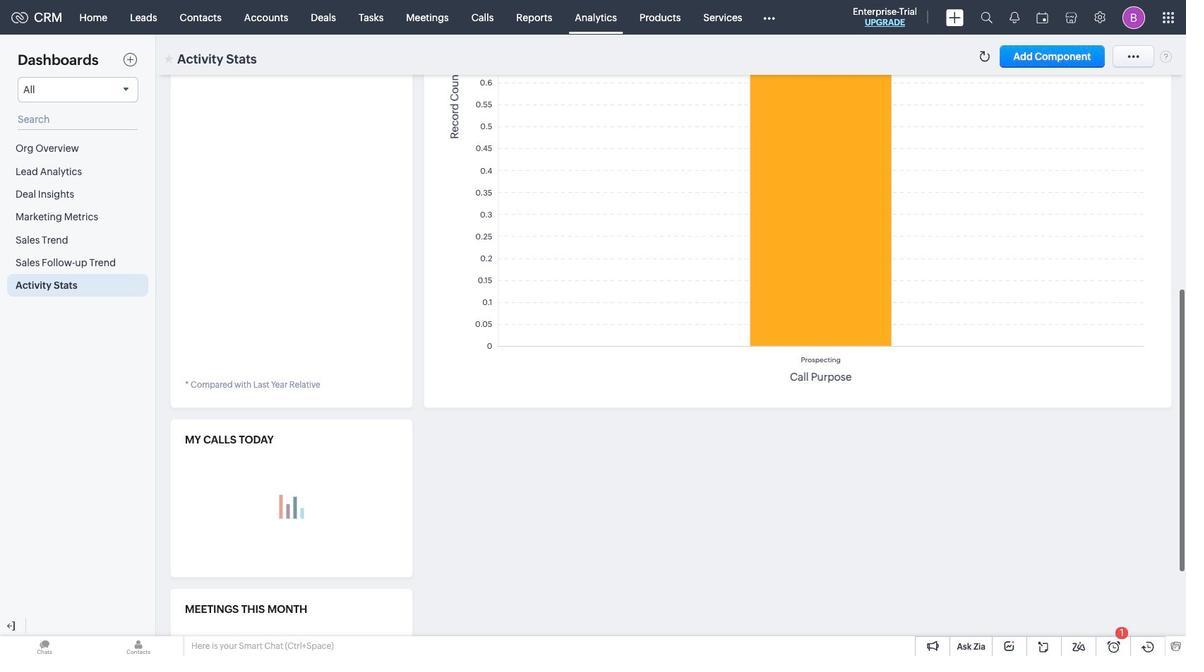 Task type: locate. For each thing, give the bounding box(es) containing it.
calendar image
[[1037, 12, 1049, 23]]

signals element
[[1002, 0, 1029, 35]]

create menu element
[[938, 0, 973, 34]]

None button
[[1000, 45, 1106, 68]]

create menu image
[[947, 9, 964, 26]]

Search text field
[[18, 109, 138, 130]]

None field
[[18, 77, 138, 102]]

Other Modules field
[[754, 6, 784, 29]]

profile element
[[1115, 0, 1154, 34]]



Task type: describe. For each thing, give the bounding box(es) containing it.
signals image
[[1010, 11, 1020, 23]]

contacts image
[[94, 636, 183, 656]]

search image
[[981, 11, 993, 23]]

search element
[[973, 0, 1002, 35]]

help image
[[1161, 50, 1173, 63]]

profile image
[[1123, 6, 1146, 29]]

logo image
[[11, 12, 28, 23]]

chats image
[[0, 636, 89, 656]]



Task type: vqa. For each thing, say whether or not it's contained in the screenshot.
Channels "image"
no



